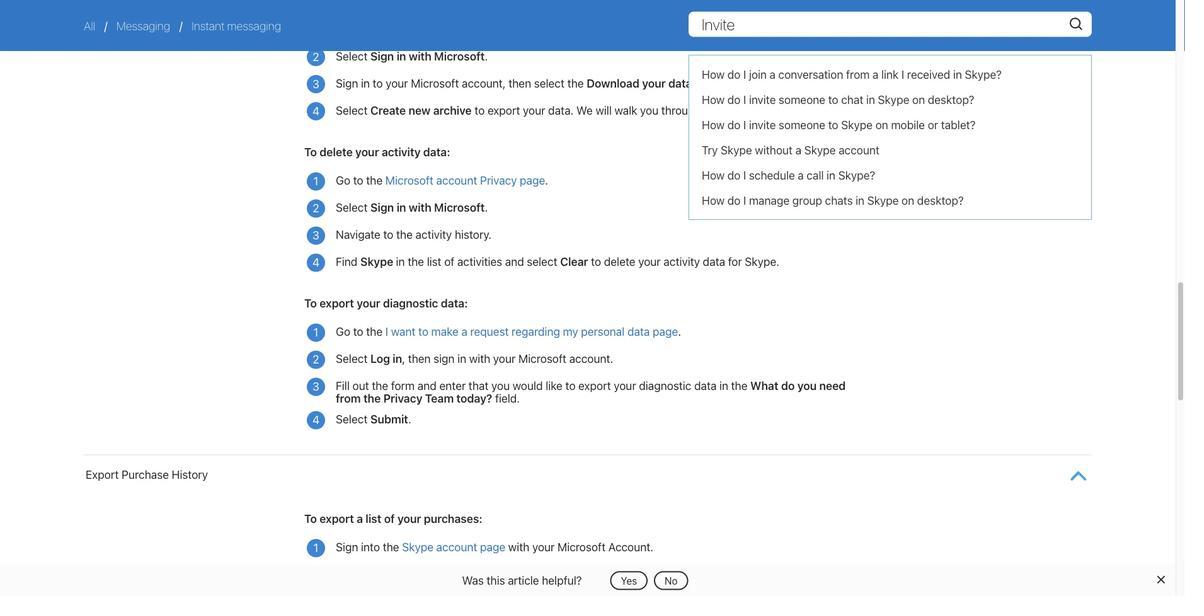 Task type: vqa. For each thing, say whether or not it's contained in the screenshot.
the top PAGE
yes



Task type: locate. For each thing, give the bounding box(es) containing it.
export purchase history button
[[84, 455, 1093, 495]]

to down the to delete your activity data:
[[353, 174, 364, 187]]

1 horizontal spatial delete
[[604, 255, 636, 268]]

purchases:
[[424, 512, 483, 526]]

1 horizontal spatial and
[[505, 255, 524, 268]]

i down "top"
[[744, 93, 747, 106]]

sign up to your
[[371, 49, 394, 63]]

purchase inside dropdown button
[[122, 468, 169, 482]]

form
[[391, 379, 415, 393]]

to down to export your diagnostic data:
[[353, 325, 364, 338]]

then left sign
[[408, 352, 431, 366]]

1 vertical spatial go
[[336, 325, 351, 338]]

how inside how do i invite someone to skype on mobile or tablet? link
[[702, 118, 725, 131]]

skype down to export a list of your purchases:
[[402, 541, 434, 554]]

skype down how do i schedule a call in skype? 'link' in the right top of the page
[[868, 194, 899, 207]]

skype right find
[[361, 255, 394, 268]]

the inside what do you need from the privacy team today?
[[364, 392, 381, 405]]

1 vertical spatial page
[[653, 325, 678, 338]]

0 vertical spatial on
[[913, 93, 926, 106]]

someone for skype
[[779, 118, 826, 131]]

0 vertical spatial activity
[[382, 145, 421, 159]]

then
[[509, 76, 532, 90], [408, 352, 431, 366]]

2 vertical spatial to
[[304, 512, 317, 526]]

to down how do i invite someone to chat in skype on desktop?
[[829, 118, 839, 131]]

1 horizontal spatial list
[[427, 255, 442, 268]]

0 vertical spatial page
[[520, 174, 546, 187]]

how inside the how do i invite someone to chat in skype on desktop? link
[[702, 93, 725, 106]]

2 someone from the top
[[779, 118, 826, 131]]

1 horizontal spatial from
[[847, 67, 870, 81]]

desktop?
[[928, 93, 975, 106], [918, 194, 964, 207]]

out
[[353, 379, 369, 393]]

1 horizontal spatial ,
[[452, 568, 455, 581]]

select log in , then sign in with your microsoft account.
[[336, 352, 614, 366]]

on
[[913, 93, 926, 106], [876, 118, 889, 131], [902, 194, 915, 207]]

1 vertical spatial on
[[876, 118, 889, 131]]

a right without
[[796, 143, 802, 157]]

sign
[[434, 352, 455, 366]]

select sign in with microsoft . up to your
[[336, 49, 488, 63]]

how inside how do i join a conversation from a link i received in skype? link
[[702, 67, 725, 81]]

select for navigate to the activity history.
[[336, 201, 368, 214]]

how do i invite someone to chat in skype on desktop?
[[702, 93, 975, 106]]

what
[[751, 379, 779, 393]]

0 horizontal spatial from
[[336, 392, 361, 405]]

page.
[[798, 76, 827, 90]]

2 vertical spatial on
[[902, 194, 915, 207]]

3 how from the top
[[702, 118, 725, 131]]

list box
[[689, 55, 1093, 220]]

on inside how do i invite someone to skype on mobile or tablet? link
[[876, 118, 889, 131]]

1 vertical spatial and
[[418, 379, 437, 393]]

activity left for
[[664, 255, 700, 268]]

2 select sign in with microsoft . from the top
[[336, 201, 488, 214]]

data: up make
[[441, 296, 468, 310]]

how inside the how do i manage group chats in skype on desktop? link
[[702, 194, 725, 207]]

on down received
[[913, 93, 926, 106]]

1 vertical spatial from
[[336, 392, 361, 405]]

your
[[643, 76, 666, 90], [523, 104, 546, 117], [356, 145, 379, 159], [639, 255, 661, 268], [357, 296, 381, 310], [494, 352, 516, 366], [614, 379, 637, 393], [398, 512, 421, 526], [533, 541, 555, 554]]

1 go from the top
[[336, 174, 351, 187]]

in right chats
[[856, 194, 865, 207]]

join
[[749, 67, 767, 81]]

and right activities
[[505, 255, 524, 268]]

skype? up chats
[[839, 168, 876, 182]]

at
[[715, 76, 724, 90]]

4 select from the top
[[336, 352, 368, 366]]

i for how do i manage group chats in skype on desktop?
[[744, 194, 747, 207]]

5 how from the top
[[702, 194, 725, 207]]

process.
[[724, 104, 767, 117]]

select
[[336, 49, 368, 63], [336, 104, 368, 117], [336, 201, 368, 214], [336, 352, 368, 366], [336, 413, 368, 426]]

how for how do i schedule a call in skype?
[[702, 168, 725, 182]]

microsoft up fill out the form and enter that you would like to export your diagnostic data in the at the bottom
[[519, 352, 567, 366]]

None text field
[[689, 12, 1093, 37]]

i inside 'link'
[[744, 168, 747, 182]]

1 select sign in with microsoft . from the top
[[336, 49, 488, 63]]

skype down how do i join a conversation from a link i received in skype? link
[[879, 93, 910, 106]]

data:
[[424, 145, 451, 159], [441, 296, 468, 310]]

0 horizontal spatial purchase
[[122, 468, 169, 482]]

invite
[[749, 93, 776, 106], [749, 118, 776, 131]]

find skype in the list of activities and select clear to delete your activity data for skype.
[[336, 255, 780, 268]]

activity
[[382, 145, 421, 159], [416, 228, 452, 241], [664, 255, 700, 268]]

.
[[485, 49, 488, 63], [546, 174, 549, 187], [485, 201, 488, 214], [678, 325, 681, 338], [408, 413, 411, 426], [581, 568, 584, 581]]

on left mobile
[[876, 118, 889, 131]]

0 vertical spatial select sign in with microsoft .
[[336, 49, 488, 63]]

activity down create on the left
[[382, 145, 421, 159]]

and right form
[[418, 379, 437, 393]]

you right walk
[[641, 104, 659, 117]]

0 horizontal spatial ,
[[402, 352, 405, 366]]

0 horizontal spatial then
[[408, 352, 431, 366]]

from
[[847, 67, 870, 81], [336, 392, 361, 405]]

1 vertical spatial someone
[[779, 118, 826, 131]]

export
[[488, 104, 520, 117], [320, 296, 354, 310], [579, 379, 611, 393], [320, 512, 354, 526]]

select up select create new archive to export your data. we will walk you through the process. on the top of the page
[[534, 76, 565, 90]]

i left manage
[[744, 194, 747, 207]]

2 vertical spatial account
[[437, 541, 478, 554]]

select down skype account page link
[[458, 568, 489, 581]]

a right the join
[[770, 67, 776, 81]]

2 horizontal spatial you
[[798, 379, 817, 393]]

2 go from the top
[[336, 325, 351, 338]]

how for how do i join a conversation from a link i received in skype?
[[702, 67, 725, 81]]

do inside what do you need from the privacy team today?
[[782, 379, 795, 393]]

to right want
[[419, 325, 429, 338]]

2 horizontal spatial of
[[766, 76, 776, 90]]

someone down page.
[[779, 93, 826, 106]]

0 horizontal spatial and
[[418, 379, 437, 393]]

account for with your microsoft account.
[[437, 541, 478, 554]]

1 invite from the top
[[749, 93, 776, 106]]

how
[[702, 67, 725, 81], [702, 93, 725, 106], [702, 118, 725, 131], [702, 168, 725, 182], [702, 194, 725, 207]]

, left was
[[452, 568, 455, 581]]

purchase down sign into the skype account page with your microsoft account.
[[491, 568, 541, 581]]

fill out the form and enter that you would like to export your diagnostic data in the
[[336, 379, 751, 393]]

in right call
[[827, 168, 836, 182]]

in down 'navigate to the activity history.'
[[396, 255, 405, 268]]

invite down process.
[[749, 118, 776, 131]]

try
[[702, 143, 718, 157]]

purchase
[[122, 468, 169, 482], [491, 568, 541, 581]]

0 vertical spatial someone
[[779, 93, 826, 106]]

like
[[546, 379, 563, 393]]

microsoft down microsoft account privacy page link
[[434, 201, 485, 214]]

skype? right received
[[965, 67, 1002, 81]]

0 vertical spatial skype?
[[965, 67, 1002, 81]]

,
[[402, 352, 405, 366], [452, 568, 455, 581]]

you left need
[[798, 379, 817, 393]]

and
[[505, 255, 524, 268], [418, 379, 437, 393]]

0 horizontal spatial skype?
[[839, 168, 876, 182]]

skype right try
[[721, 143, 753, 157]]

go down to export your diagnostic data:
[[336, 325, 351, 338]]

i right link
[[902, 67, 905, 81]]

how for how do i invite someone to chat in skype on desktop?
[[702, 93, 725, 106]]

0 vertical spatial ,
[[402, 352, 405, 366]]

1 vertical spatial purchase
[[491, 568, 541, 581]]

0 horizontal spatial privacy
[[384, 392, 423, 405]]

in right chat
[[867, 93, 876, 106]]

chats
[[826, 194, 853, 207]]

data left what
[[695, 379, 717, 393]]

sign
[[371, 49, 394, 63], [336, 76, 358, 90], [371, 201, 394, 214], [336, 541, 358, 554]]

1 horizontal spatial skype?
[[965, 67, 1002, 81]]

history
[[172, 468, 208, 482]]

privacy up history.
[[480, 174, 517, 187]]

1 vertical spatial of
[[445, 255, 455, 268]]

account down purchases:
[[437, 541, 478, 554]]

account
[[839, 143, 880, 157], [437, 174, 477, 187], [437, 541, 478, 554]]

sign left to your
[[336, 76, 358, 90]]

export purchase history
[[86, 468, 208, 482]]

0 vertical spatial of
[[766, 76, 776, 90]]

0 vertical spatial invite
[[749, 93, 776, 106]]

, select purchase history .
[[452, 568, 584, 581]]

we
[[577, 104, 593, 117]]

go down the to delete your activity data:
[[336, 174, 351, 187]]

2 to from the top
[[304, 296, 317, 310]]

purchase right export
[[122, 468, 169, 482]]

go
[[336, 174, 351, 187], [336, 325, 351, 338]]

0 horizontal spatial of
[[384, 512, 395, 526]]

1 vertical spatial data:
[[441, 296, 468, 310]]

1 vertical spatial privacy
[[384, 392, 423, 405]]

1 vertical spatial delete
[[604, 255, 636, 268]]

1 how from the top
[[702, 67, 725, 81]]

1 vertical spatial account
[[437, 174, 477, 187]]

4 how from the top
[[702, 168, 725, 182]]

0 horizontal spatial you
[[492, 379, 510, 393]]

2 horizontal spatial page
[[653, 325, 678, 338]]

to your
[[373, 76, 408, 90]]

1 vertical spatial select sign in with microsoft .
[[336, 201, 488, 214]]

1 vertical spatial skype?
[[839, 168, 876, 182]]

the up the log
[[366, 325, 383, 338]]

you
[[641, 104, 659, 117], [492, 379, 510, 393], [798, 379, 817, 393]]

desktop? down how do i schedule a call in skype? 'link' in the right top of the page
[[918, 194, 964, 207]]

1 vertical spatial list
[[366, 512, 382, 526]]

microsoft down the to delete your activity data:
[[386, 174, 434, 187]]

select create new archive to export your data. we will walk you through the process.
[[336, 104, 770, 117]]

i down process.
[[744, 118, 747, 131]]

would
[[513, 379, 543, 393]]

select sign in with microsoft .
[[336, 49, 488, 63], [336, 201, 488, 214]]

no
[[665, 575, 678, 587]]

2 select from the top
[[336, 104, 368, 117]]

account for .
[[437, 174, 477, 187]]

do for how do i invite someone to chat in skype on desktop?
[[728, 93, 741, 106]]

with up that
[[469, 352, 491, 366]]

3 select from the top
[[336, 201, 368, 214]]

i
[[744, 67, 747, 81], [902, 67, 905, 81], [744, 93, 747, 106], [744, 118, 747, 131], [744, 168, 747, 182], [744, 194, 747, 207], [386, 325, 388, 338]]

1 someone from the top
[[779, 93, 826, 106]]

3 to from the top
[[304, 512, 317, 526]]

activity for your
[[382, 145, 421, 159]]

with up 'navigate to the activity history.'
[[409, 201, 432, 214]]

through
[[662, 104, 701, 117]]

you right that
[[492, 379, 510, 393]]

field.
[[493, 392, 520, 405]]

do inside 'link'
[[728, 168, 741, 182]]

i left the join
[[744, 67, 747, 81]]

desktop? up tablet?
[[928, 93, 975, 106]]

with up new at the left top of the page
[[409, 49, 432, 63]]

in right received
[[954, 67, 963, 81]]

0 vertical spatial then
[[509, 76, 532, 90]]

fill
[[336, 379, 350, 393]]

how do i manage group chats in skype on desktop?
[[702, 194, 964, 207]]

skype?
[[965, 67, 1002, 81], [839, 168, 876, 182]]

in inside how do i schedule a call in skype? 'link'
[[827, 168, 836, 182]]

you inside what do you need from the privacy team today?
[[798, 379, 817, 393]]

1 vertical spatial then
[[408, 352, 431, 366]]

in right sign
[[458, 352, 467, 366]]

i for how do i invite someone to skype on mobile or tablet?
[[744, 118, 747, 131]]

a left call
[[798, 168, 804, 182]]

a
[[770, 67, 776, 81], [873, 67, 879, 81], [796, 143, 802, 157], [798, 168, 804, 182], [462, 325, 468, 338], [357, 512, 363, 526]]

data: up go to the microsoft account privacy page .
[[424, 145, 451, 159]]

my
[[563, 325, 579, 338]]

0 vertical spatial list
[[427, 255, 442, 268]]

instant
[[192, 19, 225, 32]]

then right account,
[[509, 76, 532, 90]]

1 vertical spatial select
[[527, 255, 558, 268]]

invite down "top"
[[749, 93, 776, 106]]

, right the log
[[402, 352, 405, 366]]

1 horizontal spatial then
[[509, 76, 532, 90]]

invite for how do i invite someone to skype on mobile or tablet?
[[749, 118, 776, 131]]

0 vertical spatial delete
[[320, 145, 353, 159]]

skype
[[879, 93, 910, 106], [842, 118, 873, 131], [721, 143, 753, 157], [805, 143, 836, 157], [868, 194, 899, 207], [361, 255, 394, 268], [402, 541, 434, 554]]

0 vertical spatial account
[[839, 143, 880, 157]]

list down 'navigate to the activity history.'
[[427, 255, 442, 268]]

in inside the how do i manage group chats in skype on desktop? link
[[856, 194, 865, 207]]

select
[[534, 76, 565, 90], [527, 255, 558, 268], [458, 568, 489, 581]]

1 vertical spatial activity
[[416, 228, 452, 241]]

i for how do i schedule a call in skype?
[[744, 168, 747, 182]]

request
[[471, 325, 509, 338]]

0 vertical spatial diagnostic
[[383, 296, 438, 310]]

2 vertical spatial of
[[384, 512, 395, 526]]

privacy up the submit
[[384, 392, 423, 405]]

sign up navigate
[[371, 201, 394, 214]]

from inside what do you need from the privacy team today?
[[336, 392, 361, 405]]

0 vertical spatial to
[[304, 145, 317, 159]]

2 vertical spatial page
[[480, 541, 506, 554]]

0 vertical spatial from
[[847, 67, 870, 81]]

how do i manage group chats in skype on desktop? link
[[690, 188, 1092, 213]]

on inside the how do i manage group chats in skype on desktop? link
[[902, 194, 915, 207]]

1 to from the top
[[304, 145, 317, 159]]

skype? inside 'link'
[[839, 168, 876, 182]]

instant messaging link
[[192, 19, 281, 32]]

0 horizontal spatial diagnostic
[[383, 296, 438, 310]]

go for go to the microsoft account privacy page .
[[336, 174, 351, 187]]

navigate
[[336, 228, 381, 241]]

1 horizontal spatial diagnostic
[[639, 379, 692, 393]]

0 vertical spatial purchase
[[122, 468, 169, 482]]

1 select from the top
[[336, 49, 368, 63]]

activity left history.
[[416, 228, 452, 241]]

account up history.
[[437, 174, 477, 187]]

2 how from the top
[[702, 93, 725, 106]]

0 vertical spatial go
[[336, 174, 351, 187]]

the right into
[[383, 541, 399, 554]]

0 vertical spatial and
[[505, 255, 524, 268]]

will
[[596, 104, 612, 117]]

0 vertical spatial data:
[[424, 145, 451, 159]]

received
[[908, 67, 951, 81]]

2 invite from the top
[[749, 118, 776, 131]]

the right out
[[372, 379, 388, 393]]

do for what do you need from the privacy team today?
[[782, 379, 795, 393]]

privacy inside what do you need from the privacy team today?
[[384, 392, 423, 405]]

from up select submit .
[[336, 392, 361, 405]]

tab
[[695, 76, 712, 90]]

microsoft
[[434, 49, 485, 63], [411, 76, 459, 90], [386, 174, 434, 187], [434, 201, 485, 214], [519, 352, 567, 366], [558, 541, 606, 554]]

i left schedule at the right top
[[744, 168, 747, 182]]

do
[[728, 67, 741, 81], [728, 93, 741, 106], [728, 118, 741, 131], [728, 168, 741, 182], [728, 194, 741, 207], [782, 379, 795, 393]]

the up we
[[568, 76, 584, 90]]

someone up try skype without a skype account
[[779, 118, 826, 131]]

navigate to the activity history.
[[336, 228, 492, 241]]

1 vertical spatial to
[[304, 296, 317, 310]]

1 horizontal spatial privacy
[[480, 174, 517, 187]]

the up select submit .
[[364, 392, 381, 405]]

microsoft up history
[[558, 541, 606, 554]]

group
[[793, 194, 823, 207]]

how inside how do i schedule a call in skype? 'link'
[[702, 168, 725, 182]]

1 vertical spatial invite
[[749, 118, 776, 131]]

list up into
[[366, 512, 382, 526]]

from up chat
[[847, 67, 870, 81]]

new
[[409, 104, 431, 117]]



Task type: describe. For each thing, give the bounding box(es) containing it.
history.
[[455, 228, 492, 241]]

how do i schedule a call in skype? link
[[690, 163, 1092, 188]]

in up 'navigate to the activity history.'
[[397, 201, 406, 214]]

in inside how do i join a conversation from a link i received in skype? link
[[954, 67, 963, 81]]

today?
[[457, 392, 493, 405]]

do for how do i manage group chats in skype on desktop?
[[728, 194, 741, 207]]

sign in to your microsoft account, then select the download your data tab at the top of the page.
[[336, 76, 827, 90]]

submit
[[371, 413, 408, 426]]

in up to your
[[397, 49, 406, 63]]

1 vertical spatial ,
[[452, 568, 455, 581]]

select sign in with microsoft . for skype
[[336, 201, 488, 214]]

go to the microsoft account privacy page .
[[336, 174, 549, 187]]

go for go to the i want to make a request regarding my personal data page .
[[336, 325, 351, 338]]

was
[[462, 574, 484, 587]]

microsoft up account,
[[434, 49, 485, 63]]

to export your diagnostic data:
[[304, 296, 468, 310]]

1 horizontal spatial of
[[445, 255, 455, 268]]

1 vertical spatial diagnostic
[[639, 379, 692, 393]]

messaging
[[117, 19, 170, 32]]

i for how do i invite someone to chat in skype on desktop?
[[744, 93, 747, 106]]

0 horizontal spatial delete
[[320, 145, 353, 159]]

how do i invite someone to skype on mobile or tablet? link
[[690, 112, 1092, 137]]

0 vertical spatial select
[[534, 76, 565, 90]]

with up , select purchase history .
[[509, 541, 530, 554]]

log
[[371, 352, 390, 366]]

invite for how do i invite someone to chat in skype on desktop?
[[749, 93, 776, 106]]

to for to delete your activity data:
[[304, 145, 317, 159]]

no button
[[654, 571, 689, 590]]

0 horizontal spatial page
[[480, 541, 506, 554]]

0 vertical spatial desktop?
[[928, 93, 975, 106]]

account.
[[570, 352, 614, 366]]

how do i invite someone to chat in skype on desktop? link
[[690, 87, 1092, 112]]

how for how do i invite someone to skype on mobile or tablet?
[[702, 118, 725, 131]]

someone for chat
[[779, 93, 826, 106]]

how do i join a conversation from a link i received in skype?
[[702, 67, 1002, 81]]

the down the to delete your activity data:
[[366, 174, 383, 187]]

the right at
[[727, 76, 744, 90]]

skype account page link
[[402, 541, 506, 554]]

try skype without a skype account link
[[690, 137, 1092, 163]]

the down 'navigate to the activity history.'
[[408, 255, 424, 268]]

how do i invite someone to skype on mobile or tablet?
[[702, 118, 976, 131]]

activity for the
[[416, 228, 452, 241]]

clear
[[561, 255, 589, 268]]

to right navigate
[[384, 228, 394, 241]]

account.
[[609, 541, 654, 554]]

to left chat
[[829, 93, 839, 106]]

try skype without a skype account
[[702, 143, 880, 157]]

in right the log
[[393, 352, 402, 366]]

article
[[508, 574, 539, 587]]

to for to export a list of your purchases:
[[304, 512, 317, 526]]

to right the archive
[[475, 104, 485, 117]]

the left page.
[[779, 76, 796, 90]]

in inside the how do i invite someone to chat in skype on desktop? link
[[867, 93, 876, 106]]

a right make
[[462, 325, 468, 338]]

instant messaging
[[192, 19, 281, 32]]

helpful?
[[542, 574, 582, 587]]

account,
[[462, 76, 506, 90]]

yes
[[621, 575, 638, 587]]

find
[[336, 255, 358, 268]]

was this article helpful?
[[462, 574, 582, 587]]

data right 'personal'
[[628, 325, 650, 338]]

what do you need from the privacy team today?
[[336, 379, 846, 405]]

want
[[391, 325, 416, 338]]

data left for
[[703, 255, 726, 268]]

call
[[807, 168, 824, 182]]

the right navigate
[[397, 228, 413, 241]]

1 vertical spatial desktop?
[[918, 194, 964, 207]]

select for sign in to your microsoft account, then select the
[[336, 49, 368, 63]]

a left link
[[873, 67, 879, 81]]

tablet?
[[942, 118, 976, 131]]

a inside the try skype without a skype account link
[[796, 143, 802, 157]]

skype up call
[[805, 143, 836, 157]]

account inside list box
[[839, 143, 880, 157]]

go to the i want to make a request regarding my personal data page .
[[336, 325, 681, 338]]

5 select from the top
[[336, 413, 368, 426]]

that
[[469, 379, 489, 393]]

data: for to delete your activity data:
[[424, 145, 451, 159]]

how for how do i manage group chats in skype on desktop?
[[702, 194, 725, 207]]

to for to export your diagnostic data:
[[304, 296, 317, 310]]

chat
[[842, 93, 864, 106]]

enter
[[440, 379, 466, 393]]

select sign in with microsoft . for create new archive
[[336, 49, 488, 63]]

dismiss the survey image
[[1156, 575, 1166, 585]]

make
[[432, 325, 459, 338]]

into
[[361, 541, 380, 554]]

top
[[746, 76, 763, 90]]

0 horizontal spatial list
[[366, 512, 382, 526]]

2 vertical spatial select
[[458, 568, 489, 581]]

microsoft account privacy page link
[[386, 174, 546, 187]]

all link
[[84, 19, 98, 32]]

list box containing how do i join a conversation from a link i received in skype?
[[689, 55, 1093, 220]]

sign left into
[[336, 541, 358, 554]]

1 horizontal spatial you
[[641, 104, 659, 117]]

i left want
[[386, 325, 388, 338]]

data left tab
[[669, 76, 692, 90]]

on inside the how do i invite someone to chat in skype on desktop? link
[[913, 93, 926, 106]]

how do i schedule a call in skype?
[[702, 168, 876, 182]]

history
[[544, 568, 581, 581]]

0 vertical spatial privacy
[[480, 174, 517, 187]]

in left to your
[[361, 76, 370, 90]]

skype down chat
[[842, 118, 873, 131]]

conversation
[[779, 67, 844, 81]]

the left what
[[732, 379, 748, 393]]

manage
[[749, 194, 790, 207]]

export purchase history link
[[86, 463, 1057, 487]]

microsoft up new at the left top of the page
[[411, 76, 459, 90]]

or
[[928, 118, 939, 131]]

2 vertical spatial activity
[[664, 255, 700, 268]]

team
[[425, 392, 454, 405]]

data: for to export your diagnostic data:
[[441, 296, 468, 310]]

without
[[755, 143, 793, 157]]

regarding
[[512, 325, 560, 338]]

do for how do i join a conversation from a link i received in skype?
[[728, 67, 741, 81]]

1 horizontal spatial page
[[520, 174, 546, 187]]

create
[[371, 104, 406, 117]]

all
[[84, 19, 98, 32]]

need
[[820, 379, 846, 393]]

messaging
[[227, 19, 281, 32]]

1 horizontal spatial purchase
[[491, 568, 541, 581]]

do for how do i invite someone to skype on mobile or tablet?
[[728, 118, 741, 131]]

in left what
[[720, 379, 729, 393]]

activities
[[458, 255, 503, 268]]

from inside how do i join a conversation from a link i received in skype? link
[[847, 67, 870, 81]]

schedule
[[749, 168, 795, 182]]

this
[[487, 574, 505, 587]]

to right clear
[[591, 255, 602, 268]]

a inside how do i schedule a call in skype? 'link'
[[798, 168, 804, 182]]

to right the like
[[566, 379, 576, 393]]

a up into
[[357, 512, 363, 526]]

data.
[[549, 104, 574, 117]]

how do i join a conversation from a link i received in skype? link
[[690, 62, 1092, 87]]

select submit .
[[336, 413, 411, 426]]

select for fill out the form and enter that you would like to export your diagnostic data in the
[[336, 352, 368, 366]]

personal
[[581, 325, 625, 338]]

i for how do i join a conversation from a link i received in skype?
[[744, 67, 747, 81]]

to export a list of your purchases:
[[304, 512, 483, 526]]

i want to make a request regarding my personal data page link
[[386, 325, 678, 338]]

link
[[882, 67, 899, 81]]

messaging link
[[117, 19, 170, 32]]

the down at
[[704, 104, 721, 117]]

export
[[86, 468, 119, 482]]

for
[[729, 255, 742, 268]]

do for how do i schedule a call in skype?
[[728, 168, 741, 182]]



